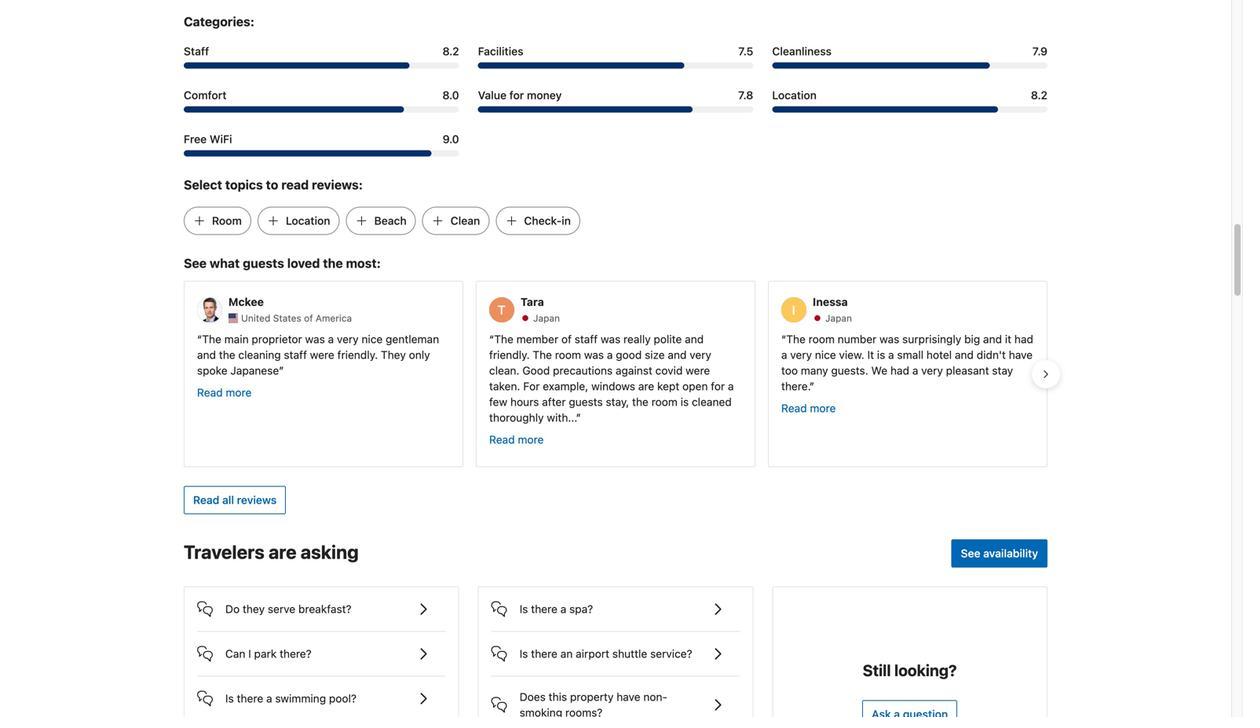 Task type: describe. For each thing, give the bounding box(es) containing it.
staff inside " the main proprietor was a very nice gentleman and the cleaning staff were friendly.  they only spoke japanese
[[284, 349, 307, 362]]

8.2 for staff
[[443, 45, 459, 58]]

read more for " the room number was surprisingly big and it had a very nice view. it is a small hotel and didn't have too many guests. we had a very pleasant stay there.
[[781, 402, 836, 415]]

too
[[781, 364, 798, 377]]

read inside button
[[193, 494, 219, 507]]

select
[[184, 177, 222, 192]]

polite
[[654, 333, 682, 346]]

room inside " the room number was surprisingly big and it had a very nice view. it is a small hotel and didn't have too many guests. we had a very pleasant stay there.
[[809, 333, 835, 346]]

this is a carousel with rotating slides. it displays featured reviews of the property. use the next and previous buttons to navigate. region
[[171, 275, 1060, 474]]

a inside button
[[266, 693, 272, 706]]

a inside button
[[561, 603, 566, 616]]

japan image
[[521, 314, 530, 323]]

0 vertical spatial guests
[[243, 256, 284, 271]]

this
[[549, 691, 567, 704]]

reviews:
[[312, 177, 363, 192]]

very inside " the main proprietor was a very nice gentleman and the cleaning staff were friendly.  they only spoke japanese
[[337, 333, 359, 346]]

all
[[222, 494, 234, 507]]

value for money 7.8 meter
[[478, 106, 753, 113]]

spa?
[[569, 603, 593, 616]]

friendly. inside " the member of staff was really polite and friendly. the room was a good size and very clean. good precautions against covid were taken. for example, windows are kept open for a few hours after guests stay, the room is cleaned thoroughly with...
[[489, 349, 530, 362]]

does this property have non- smoking rooms? button
[[491, 678, 740, 718]]

clean
[[451, 214, 480, 227]]

good
[[616, 349, 642, 362]]

japan for tara
[[533, 313, 560, 324]]

is there an airport shuttle service?
[[520, 648, 692, 661]]

9.0
[[443, 133, 459, 146]]

is for is there a spa?
[[520, 603, 528, 616]]

was up good
[[601, 333, 621, 346]]

thoroughly
[[489, 411, 544, 424]]

to
[[266, 177, 278, 192]]

after
[[542, 396, 566, 409]]

comfort 8.0 meter
[[184, 106, 459, 113]]

were inside " the member of staff was really polite and friendly. the room was a good size and very clean. good precautions against covid were taken. for example, windows are kept open for a few hours after guests stay, the room is cleaned thoroughly with...
[[686, 364, 710, 377]]

cleanliness 7.9 meter
[[772, 62, 1048, 69]]

was inside " the room number was surprisingly big and it had a very nice view. it is a small hotel and didn't have too many guests. we had a very pleasant stay there.
[[880, 333, 899, 346]]

" for " the member of staff was really polite and friendly. the room was a good size and very clean. good precautions against covid were taken. for example, windows are kept open for a few hours after guests stay, the room is cleaned thoroughly with...
[[489, 333, 494, 346]]

room
[[212, 214, 242, 227]]

guests.
[[831, 364, 868, 377]]

size
[[645, 349, 665, 362]]

" for " the room number was surprisingly big and it had a very nice view. it is a small hotel and didn't have too many guests. we had a very pleasant stay there.
[[781, 333, 786, 346]]

swimming
[[275, 693, 326, 706]]

a up cleaned
[[728, 380, 734, 393]]

and left it on the right of the page
[[983, 333, 1002, 346]]

open
[[682, 380, 708, 393]]

nice inside " the room number was surprisingly big and it had a very nice view. it is a small hotel and didn't have too many guests. we had a very pleasant stay there.
[[815, 349, 836, 362]]

property
[[570, 691, 614, 704]]

a inside " the main proprietor was a very nice gentleman and the cleaning staff were friendly.  they only spoke japanese
[[328, 333, 334, 346]]

big
[[964, 333, 980, 346]]

free wifi 9.0 meter
[[184, 150, 459, 157]]

do they serve breakfast? button
[[197, 588, 446, 620]]

more for the member of staff was really polite and friendly. the room was a good size and very clean. good precautions against covid were taken. for example, windows are kept open for a few hours after guests stay, the room is cleaned thoroughly with...
[[518, 433, 544, 446]]

review categories element
[[184, 12, 254, 31]]

" the member of staff was really polite and friendly. the room was a good size and very clean. good precautions against covid were taken. for example, windows are kept open for a few hours after guests stay, the room is cleaned thoroughly with...
[[489, 333, 734, 424]]

see availability button
[[952, 540, 1048, 569]]

wifi
[[210, 133, 232, 146]]

read for " the main proprietor was a very nice gentleman and the cleaning staff were friendly.  they only spoke japanese
[[197, 386, 223, 399]]

8.0
[[443, 89, 459, 102]]

categories:
[[184, 14, 254, 29]]

main
[[224, 333, 249, 346]]

the for main
[[202, 333, 221, 346]]

comfort
[[184, 89, 227, 102]]

value
[[478, 89, 507, 102]]

view.
[[839, 349, 864, 362]]

0 horizontal spatial location
[[286, 214, 330, 227]]

" the room number was surprisingly big and it had a very nice view. it is a small hotel and didn't have too many guests. we had a very pleasant stay there.
[[781, 333, 1033, 393]]

cleaned
[[692, 396, 732, 409]]

inessa
[[813, 296, 848, 309]]

shuttle
[[612, 648, 647, 661]]

read for " the room number was surprisingly big and it had a very nice view. it is a small hotel and didn't have too many guests. we had a very pleasant stay there.
[[781, 402, 807, 415]]

asking
[[301, 542, 359, 564]]

few
[[489, 396, 507, 409]]

there.
[[781, 380, 810, 393]]

most:
[[346, 256, 381, 271]]

facilities 7.5 meter
[[478, 62, 753, 69]]

more for the room number was surprisingly big and it had a very nice view. it is a small hotel and didn't have too many guests. we had a very pleasant stay there.
[[810, 402, 836, 415]]

the for member
[[494, 333, 514, 346]]

was inside " the main proprietor was a very nice gentleman and the cleaning staff were friendly.  they only spoke japanese
[[305, 333, 325, 346]]

1 vertical spatial are
[[269, 542, 297, 564]]

topics
[[225, 177, 263, 192]]

read more button for " the main proprietor was a very nice gentleman and the cleaning staff were friendly.  they only spoke japanese
[[197, 385, 252, 401]]

" the main proprietor was a very nice gentleman and the cleaning staff were friendly.  they only spoke japanese
[[197, 333, 439, 377]]

only
[[409, 349, 430, 362]]

is for is there a swimming pool?
[[225, 693, 234, 706]]

pool?
[[329, 693, 357, 706]]

cleaning
[[238, 349, 281, 362]]

airport
[[576, 648, 609, 661]]

mckee
[[229, 296, 264, 309]]

can i park there? button
[[197, 633, 446, 664]]

7.5
[[738, 45, 753, 58]]

i
[[248, 648, 251, 661]]

kept
[[657, 380, 680, 393]]

value for money
[[478, 89, 562, 102]]

example,
[[543, 380, 588, 393]]

service?
[[650, 648, 692, 661]]

is inside " the room number was surprisingly big and it had a very nice view. it is a small hotel and didn't have too many guests. we had a very pleasant stay there.
[[877, 349, 885, 362]]

a up too
[[781, 349, 787, 362]]

it
[[867, 349, 874, 362]]

still looking?
[[863, 662, 957, 680]]

they
[[243, 603, 265, 616]]

gentleman
[[386, 333, 439, 346]]

read all reviews button
[[184, 487, 286, 515]]

1 horizontal spatial had
[[1015, 333, 1033, 346]]

is there a swimming pool? button
[[197, 678, 446, 709]]

tara
[[521, 296, 544, 309]]

united states of america
[[241, 313, 352, 324]]

proprietor
[[252, 333, 302, 346]]

0 vertical spatial for
[[509, 89, 524, 102]]

check-
[[524, 214, 562, 227]]

precautions
[[553, 364, 613, 377]]

" for room
[[576, 411, 581, 424]]

an
[[561, 648, 573, 661]]

is there an airport shuttle service? button
[[491, 633, 740, 664]]

money
[[527, 89, 562, 102]]

we
[[871, 364, 888, 377]]

for inside " the member of staff was really polite and friendly. the room was a good size and very clean. good precautions against covid were taken. for example, windows are kept open for a few hours after guests stay, the room is cleaned thoroughly with...
[[711, 380, 725, 393]]

and up pleasant
[[955, 349, 974, 362]]

nice inside " the main proprietor was a very nice gentleman and the cleaning staff were friendly.  they only spoke japanese
[[362, 333, 383, 346]]

0 horizontal spatial room
[[555, 349, 581, 362]]

more for the main proprietor was a very nice gentleman and the cleaning staff were friendly.  they only spoke japanese
[[226, 386, 252, 399]]



Task type: locate. For each thing, give the bounding box(es) containing it.
for right value
[[509, 89, 524, 102]]

1 horizontal spatial of
[[561, 333, 572, 346]]

guests
[[243, 256, 284, 271], [569, 396, 603, 409]]

read down thoroughly
[[489, 433, 515, 446]]

a left spa?
[[561, 603, 566, 616]]

2 vertical spatial room
[[652, 396, 678, 409]]

0 horizontal spatial read more
[[197, 386, 252, 399]]

1 horizontal spatial for
[[711, 380, 725, 393]]

hours
[[510, 396, 539, 409]]

1 japan from the left
[[533, 313, 560, 324]]

very down hotel
[[921, 364, 943, 377]]

see for see what guests loved the most:
[[184, 256, 207, 271]]

is right it
[[877, 349, 885, 362]]

1 vertical spatial have
[[617, 691, 640, 704]]

serve
[[268, 603, 295, 616]]

1 vertical spatial is
[[681, 396, 689, 409]]

read left all
[[193, 494, 219, 507]]

is down can
[[225, 693, 234, 706]]

" for very
[[810, 380, 814, 393]]

the
[[323, 256, 343, 271], [219, 349, 235, 362], [632, 396, 649, 409]]

location 8.2 meter
[[772, 106, 1048, 113]]

there left spa?
[[531, 603, 558, 616]]

read for " the member of staff was really polite and friendly. the room was a good size and very clean. good precautions against covid were taken. for example, windows are kept open for a few hours after guests stay, the room is cleaned thoroughly with...
[[489, 433, 515, 446]]

do
[[225, 603, 240, 616]]

very
[[337, 333, 359, 346], [690, 349, 711, 362], [790, 349, 812, 362], [921, 364, 943, 377]]

0 vertical spatial nice
[[362, 333, 383, 346]]

a left good
[[607, 349, 613, 362]]

0 horizontal spatial guests
[[243, 256, 284, 271]]

1 vertical spatial the
[[219, 349, 235, 362]]

1 horizontal spatial more
[[518, 433, 544, 446]]

a down "america"
[[328, 333, 334, 346]]

nice
[[362, 333, 383, 346], [815, 349, 836, 362]]

0 vertical spatial there
[[531, 603, 558, 616]]

2 horizontal spatial read more button
[[781, 401, 836, 417]]

didn't
[[977, 349, 1006, 362]]

" inside " the main proprietor was a very nice gentleman and the cleaning staff were friendly.  they only spoke japanese
[[197, 333, 202, 346]]

there inside button
[[531, 603, 558, 616]]

0 horizontal spatial "
[[279, 364, 284, 377]]

1 horizontal spatial nice
[[815, 349, 836, 362]]

the left main
[[202, 333, 221, 346]]

0 horizontal spatial of
[[304, 313, 313, 324]]

a left small
[[888, 349, 894, 362]]

there
[[531, 603, 558, 616], [531, 648, 558, 661], [237, 693, 263, 706]]

0 horizontal spatial for
[[509, 89, 524, 102]]

the inside " the member of staff was really polite and friendly. the room was a good size and very clean. good precautions against covid were taken. for example, windows are kept open for a few hours after guests stay, the room is cleaned thoroughly with...
[[632, 396, 649, 409]]

are inside " the member of staff was really polite and friendly. the room was a good size and very clean. good precautions against covid were taken. for example, windows are kept open for a few hours after guests stay, the room is cleaned thoroughly with...
[[638, 380, 654, 393]]

and inside " the main proprietor was a very nice gentleman and the cleaning staff were friendly.  they only spoke japanese
[[197, 349, 216, 362]]

looking?
[[894, 662, 957, 680]]

" for cleaning
[[279, 364, 284, 377]]

guests inside " the member of staff was really polite and friendly. the room was a good size and very clean. good precautions against covid were taken. for example, windows are kept open for a few hours after guests stay, the room is cleaned thoroughly with...
[[569, 396, 603, 409]]

the down the member
[[533, 349, 552, 362]]

very down "america"
[[337, 333, 359, 346]]

of right the member
[[561, 333, 572, 346]]

1 vertical spatial "
[[810, 380, 814, 393]]

see left availability at the right bottom of the page
[[961, 548, 981, 561]]

1 horizontal spatial "
[[489, 333, 494, 346]]

there inside button
[[237, 693, 263, 706]]

staff up "precautions" at the bottom left
[[575, 333, 598, 346]]

stay,
[[606, 396, 629, 409]]

read more down 'there.'
[[781, 402, 836, 415]]

0 vertical spatial is
[[877, 349, 885, 362]]

2 horizontal spatial "
[[781, 333, 786, 346]]

0 vertical spatial had
[[1015, 333, 1033, 346]]

1 vertical spatial for
[[711, 380, 725, 393]]

in
[[562, 214, 571, 227]]

0 vertical spatial were
[[310, 349, 334, 362]]

7.9
[[1033, 45, 1048, 58]]

1 horizontal spatial 8.2
[[1031, 89, 1048, 102]]

united
[[241, 313, 270, 324]]

0 horizontal spatial staff
[[284, 349, 307, 362]]

1 friendly. from the left
[[337, 349, 378, 362]]

staff
[[575, 333, 598, 346], [284, 349, 307, 362]]

travelers are asking
[[184, 542, 359, 564]]

the inside " the main proprietor was a very nice gentleman and the cleaning staff were friendly.  they only spoke japanese
[[202, 333, 221, 346]]

is there a spa?
[[520, 603, 593, 616]]

0 horizontal spatial are
[[269, 542, 297, 564]]

" inside " the room number was surprisingly big and it had a very nice view. it is a small hotel and didn't have too many guests. we had a very pleasant stay there.
[[781, 333, 786, 346]]

friendly. left they
[[337, 349, 378, 362]]

facilities
[[478, 45, 523, 58]]

0 horizontal spatial were
[[310, 349, 334, 362]]

is inside button
[[520, 603, 528, 616]]

0 vertical spatial 8.2
[[443, 45, 459, 58]]

read more button for " the room number was surprisingly big and it had a very nice view. it is a small hotel and didn't have too many guests. we had a very pleasant stay there.
[[781, 401, 836, 417]]

had right it on the right of the page
[[1015, 333, 1033, 346]]

there for is there a spa?
[[531, 603, 558, 616]]

japan down "inessa"
[[825, 313, 852, 324]]

are
[[638, 380, 654, 393], [269, 542, 297, 564]]

does
[[520, 691, 546, 704]]

were
[[310, 349, 334, 362], [686, 364, 710, 377]]

friendly.
[[337, 349, 378, 362], [489, 349, 530, 362]]

there inside 'button'
[[531, 648, 558, 661]]

more down the japanese
[[226, 386, 252, 399]]

were inside " the main proprietor was a very nice gentleman and the cleaning staff were friendly.  they only spoke japanese
[[310, 349, 334, 362]]

2 horizontal spatial more
[[810, 402, 836, 415]]

room down japan icon
[[809, 333, 835, 346]]

read down 'there.'
[[781, 402, 807, 415]]

were down "america"
[[310, 349, 334, 362]]

have inside does this property have non- smoking rooms?
[[617, 691, 640, 704]]

and
[[685, 333, 704, 346], [983, 333, 1002, 346], [197, 349, 216, 362], [668, 349, 687, 362], [955, 349, 974, 362]]

see inside see availability button
[[961, 548, 981, 561]]

0 vertical spatial read more
[[197, 386, 252, 399]]

" down many
[[810, 380, 814, 393]]

2 vertical spatial there
[[237, 693, 263, 706]]

" up clean.
[[489, 333, 494, 346]]

are down against
[[638, 380, 654, 393]]

is there a spa? button
[[491, 588, 740, 620]]

the inside " the room number was surprisingly big and it had a very nice view. it is a small hotel and didn't have too many guests. we had a very pleasant stay there.
[[786, 333, 806, 346]]

8.2
[[443, 45, 459, 58], [1031, 89, 1048, 102]]

of inside " the member of staff was really polite and friendly. the room was a good size and very clean. good precautions against covid were taken. for example, windows are kept open for a few hours after guests stay, the room is cleaned thoroughly with...
[[561, 333, 572, 346]]

guests right what
[[243, 256, 284, 271]]

2 vertical spatial read more
[[489, 433, 544, 446]]

there left an
[[531, 648, 558, 661]]

2 horizontal spatial "
[[810, 380, 814, 393]]

1 vertical spatial location
[[286, 214, 330, 227]]

have down it on the right of the page
[[1009, 349, 1033, 362]]

0 horizontal spatial had
[[891, 364, 909, 377]]

read more for " the member of staff was really polite and friendly. the room was a good size and very clean. good precautions against covid were taken. for example, windows are kept open for a few hours after guests stay, the room is cleaned thoroughly with...
[[489, 433, 544, 446]]

1 vertical spatial is
[[520, 648, 528, 661]]

windows
[[591, 380, 635, 393]]

1 horizontal spatial location
[[772, 89, 817, 102]]

0 vertical spatial room
[[809, 333, 835, 346]]

1 horizontal spatial have
[[1009, 349, 1033, 362]]

2 vertical spatial is
[[225, 693, 234, 706]]

read more button down 'there.'
[[781, 401, 836, 417]]

0 horizontal spatial the
[[219, 349, 235, 362]]

taken.
[[489, 380, 520, 393]]

the right stay,
[[632, 396, 649, 409]]

1 horizontal spatial japan
[[825, 313, 852, 324]]

staff inside " the member of staff was really polite and friendly. the room was a good size and very clean. good precautions against covid were taken. for example, windows are kept open for a few hours after guests stay, the room is cleaned thoroughly with...
[[575, 333, 598, 346]]

is
[[877, 349, 885, 362], [681, 396, 689, 409]]

read more button for " the member of staff was really polite and friendly. the room was a good size and very clean. good precautions against covid were taken. for example, windows are kept open for a few hours after guests stay, the room is cleaned thoroughly with...
[[489, 432, 544, 448]]

check-in
[[524, 214, 571, 227]]

1 horizontal spatial the
[[323, 256, 343, 271]]

1 vertical spatial guests
[[569, 396, 603, 409]]

2 japan from the left
[[825, 313, 852, 324]]

japanese
[[230, 364, 279, 377]]

read
[[197, 386, 223, 399], [781, 402, 807, 415], [489, 433, 515, 446], [193, 494, 219, 507]]

are left asking
[[269, 542, 297, 564]]

1 horizontal spatial "
[[576, 411, 581, 424]]

location down read
[[286, 214, 330, 227]]

1 horizontal spatial read more
[[489, 433, 544, 446]]

the right loved
[[323, 256, 343, 271]]

member
[[517, 333, 558, 346]]

2 vertical spatial more
[[518, 433, 544, 446]]

2 horizontal spatial read more
[[781, 402, 836, 415]]

1 vertical spatial see
[[961, 548, 981, 561]]

"
[[197, 333, 202, 346], [489, 333, 494, 346], [781, 333, 786, 346]]

2 vertical spatial "
[[576, 411, 581, 424]]

is left an
[[520, 648, 528, 661]]

more down thoroughly
[[518, 433, 544, 446]]

8.2 up 8.0
[[443, 45, 459, 58]]

japan image
[[813, 314, 822, 323]]

1 horizontal spatial were
[[686, 364, 710, 377]]

was up "precautions" at the bottom left
[[584, 349, 604, 362]]

see what guests loved the most:
[[184, 256, 381, 271]]

" for " the main proprietor was a very nice gentleman and the cleaning staff were friendly.  they only spoke japanese
[[197, 333, 202, 346]]

2 friendly. from the left
[[489, 349, 530, 362]]

0 vertical spatial have
[[1009, 349, 1033, 362]]

read more button down spoke
[[197, 385, 252, 401]]

is for is there an airport shuttle service?
[[520, 648, 528, 661]]

reviews
[[237, 494, 277, 507]]

1 vertical spatial there
[[531, 648, 558, 661]]

0 vertical spatial is
[[520, 603, 528, 616]]

staff down proprietor
[[284, 349, 307, 362]]

read
[[281, 177, 309, 192]]

japan right japan image
[[533, 313, 560, 324]]

park
[[254, 648, 277, 661]]

very up too
[[790, 349, 812, 362]]

0 horizontal spatial friendly.
[[337, 349, 378, 362]]

0 vertical spatial "
[[279, 364, 284, 377]]

the up clean.
[[494, 333, 514, 346]]

very inside " the member of staff was really polite and friendly. the room was a good size and very clean. good precautions against covid were taken. for example, windows are kept open for a few hours after guests stay, the room is cleaned thoroughly with...
[[690, 349, 711, 362]]

smoking
[[520, 707, 562, 718]]

had down small
[[891, 364, 909, 377]]

many
[[801, 364, 828, 377]]

0 vertical spatial location
[[772, 89, 817, 102]]

a
[[328, 333, 334, 346], [607, 349, 613, 362], [781, 349, 787, 362], [888, 349, 894, 362], [912, 364, 918, 377], [728, 380, 734, 393], [561, 603, 566, 616], [266, 693, 272, 706]]

see
[[184, 256, 207, 271], [961, 548, 981, 561]]

number
[[838, 333, 877, 346]]

friendly. up clean.
[[489, 349, 530, 362]]

and up covid
[[668, 349, 687, 362]]

a left swimming
[[266, 693, 272, 706]]

0 horizontal spatial see
[[184, 256, 207, 271]]

with...
[[547, 411, 576, 424]]

more down many
[[810, 402, 836, 415]]

1 vertical spatial of
[[561, 333, 572, 346]]

0 vertical spatial more
[[226, 386, 252, 399]]

the down main
[[219, 349, 235, 362]]

there?
[[280, 648, 312, 661]]

and up spoke
[[197, 349, 216, 362]]

0 horizontal spatial read more button
[[197, 385, 252, 401]]

does this property have non- smoking rooms?
[[520, 691, 667, 718]]

room
[[809, 333, 835, 346], [555, 349, 581, 362], [652, 396, 678, 409]]

the inside " the main proprietor was a very nice gentleman and the cleaning staff were friendly.  they only spoke japanese
[[219, 349, 235, 362]]

1 horizontal spatial is
[[877, 349, 885, 362]]

cleanliness
[[772, 45, 832, 58]]

1 vertical spatial were
[[686, 364, 710, 377]]

read more button down thoroughly
[[489, 432, 544, 448]]

guests down example,
[[569, 396, 603, 409]]

read more for " the main proprietor was a very nice gentleman and the cleaning staff were friendly.  they only spoke japanese
[[197, 386, 252, 399]]

1 horizontal spatial read more button
[[489, 432, 544, 448]]

0 horizontal spatial 8.2
[[443, 45, 459, 58]]

2 horizontal spatial the
[[632, 396, 649, 409]]

1 vertical spatial staff
[[284, 349, 307, 362]]

were up open
[[686, 364, 710, 377]]

1 vertical spatial 8.2
[[1031, 89, 1048, 102]]

0 vertical spatial are
[[638, 380, 654, 393]]

" up spoke
[[197, 333, 202, 346]]

for
[[523, 380, 540, 393]]

availability
[[983, 548, 1038, 561]]

and right polite
[[685, 333, 704, 346]]

united states of america image
[[229, 314, 238, 323]]

1 vertical spatial nice
[[815, 349, 836, 362]]

see for see availability
[[961, 548, 981, 561]]

1 vertical spatial more
[[810, 402, 836, 415]]

0 vertical spatial the
[[323, 256, 343, 271]]

there for is there a swimming pool?
[[237, 693, 263, 706]]

" down example,
[[576, 411, 581, 424]]

there for is there an airport shuttle service?
[[531, 648, 558, 661]]

1 horizontal spatial see
[[961, 548, 981, 561]]

1 horizontal spatial staff
[[575, 333, 598, 346]]

friendly. inside " the main proprietor was a very nice gentleman and the cleaning staff were friendly.  they only spoke japanese
[[337, 349, 378, 362]]

" inside " the member of staff was really polite and friendly. the room was a good size and very clean. good precautions against covid were taken. for example, windows are kept open for a few hours after guests stay, the room is cleaned thoroughly with...
[[489, 333, 494, 346]]

loved
[[287, 256, 320, 271]]

0 horizontal spatial is
[[681, 396, 689, 409]]

1 vertical spatial read more
[[781, 402, 836, 415]]

location down 'cleanliness'
[[772, 89, 817, 102]]

2 horizontal spatial room
[[809, 333, 835, 346]]

1 vertical spatial room
[[555, 349, 581, 362]]

1 horizontal spatial guests
[[569, 396, 603, 409]]

read more
[[197, 386, 252, 399], [781, 402, 836, 415], [489, 433, 544, 446]]

breakfast?
[[298, 603, 352, 616]]

the up too
[[786, 333, 806, 346]]

pleasant
[[946, 364, 989, 377]]

really
[[624, 333, 651, 346]]

see left what
[[184, 256, 207, 271]]

1 horizontal spatial friendly.
[[489, 349, 530, 362]]

8.2 down 7.9 in the right top of the page
[[1031, 89, 1048, 102]]

0 horizontal spatial "
[[197, 333, 202, 346]]

more
[[226, 386, 252, 399], [810, 402, 836, 415], [518, 433, 544, 446]]

nice up they
[[362, 333, 383, 346]]

" up too
[[781, 333, 786, 346]]

0 vertical spatial staff
[[575, 333, 598, 346]]

1 " from the left
[[197, 333, 202, 346]]

0 horizontal spatial japan
[[533, 313, 560, 324]]

japan
[[533, 313, 560, 324], [825, 313, 852, 324]]

see availability
[[961, 548, 1038, 561]]

read down spoke
[[197, 386, 223, 399]]

of right states at the top of the page
[[304, 313, 313, 324]]

can i park there?
[[225, 648, 312, 661]]

room up "precautions" at the bottom left
[[555, 349, 581, 362]]

0 horizontal spatial have
[[617, 691, 640, 704]]

is inside button
[[225, 693, 234, 706]]

staff 8.2 meter
[[184, 62, 459, 69]]

is down open
[[681, 396, 689, 409]]

they
[[381, 349, 406, 362]]

0 vertical spatial of
[[304, 313, 313, 324]]

0 vertical spatial see
[[184, 256, 207, 271]]

non-
[[643, 691, 667, 704]]

read more down thoroughly
[[489, 433, 544, 446]]

covid
[[655, 364, 683, 377]]

is inside " the member of staff was really polite and friendly. the room was a good size and very clean. good precautions against covid were taken. for example, windows are kept open for a few hours after guests stay, the room is cleaned thoroughly with...
[[681, 396, 689, 409]]

for up cleaned
[[711, 380, 725, 393]]

against
[[616, 364, 652, 377]]

1 horizontal spatial room
[[652, 396, 678, 409]]

a down small
[[912, 364, 918, 377]]

clean.
[[489, 364, 520, 377]]

still
[[863, 662, 891, 680]]

staff
[[184, 45, 209, 58]]

is there a swimming pool?
[[225, 693, 357, 706]]

room down 'kept'
[[652, 396, 678, 409]]

there down i on the left
[[237, 693, 263, 706]]

the for room
[[786, 333, 806, 346]]

2 vertical spatial the
[[632, 396, 649, 409]]

very up open
[[690, 349, 711, 362]]

free wifi
[[184, 133, 232, 146]]

beach
[[374, 214, 407, 227]]

1 horizontal spatial are
[[638, 380, 654, 393]]

8.2 for location
[[1031, 89, 1048, 102]]

0 horizontal spatial nice
[[362, 333, 383, 346]]

surprisingly
[[902, 333, 961, 346]]

have inside " the room number was surprisingly big and it had a very nice view. it is a small hotel and didn't have too many guests. we had a very pleasant stay there.
[[1009, 349, 1033, 362]]

is inside 'button'
[[520, 648, 528, 661]]

" down cleaning
[[279, 364, 284, 377]]

was down 'united states of america'
[[305, 333, 325, 346]]

is left spa?
[[520, 603, 528, 616]]

japan for inessa
[[825, 313, 852, 324]]

read more down spoke
[[197, 386, 252, 399]]

free
[[184, 133, 207, 146]]

2 " from the left
[[489, 333, 494, 346]]

3 " from the left
[[781, 333, 786, 346]]

1 vertical spatial had
[[891, 364, 909, 377]]

was up small
[[880, 333, 899, 346]]

0 horizontal spatial more
[[226, 386, 252, 399]]

have left non-
[[617, 691, 640, 704]]

nice up many
[[815, 349, 836, 362]]



Task type: vqa. For each thing, say whether or not it's contained in the screenshot.
Enjoy related to Genius Level 3
no



